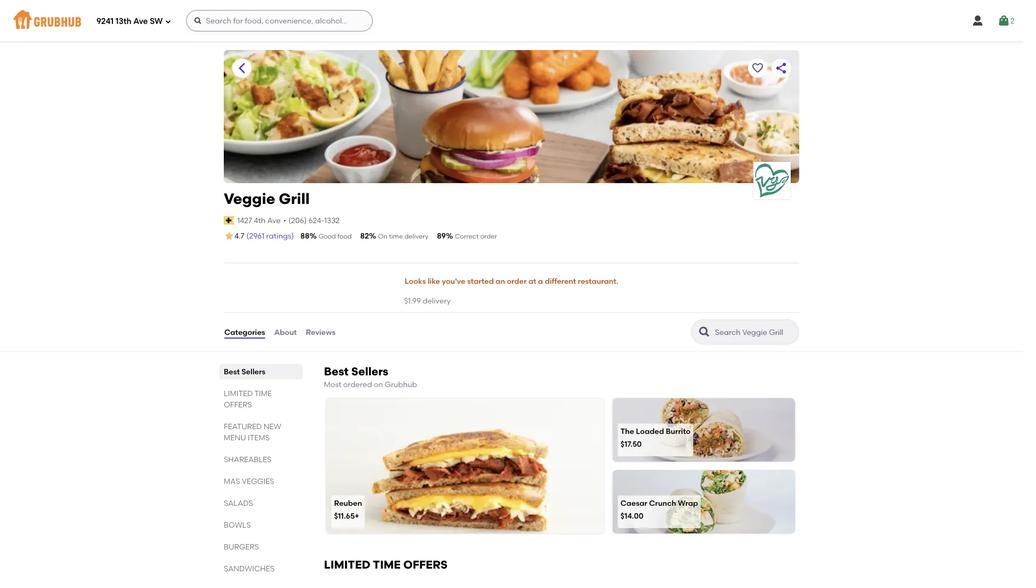 Task type: locate. For each thing, give the bounding box(es) containing it.
1 horizontal spatial limited
[[324, 558, 371, 572]]

0 vertical spatial delivery
[[404, 233, 428, 240]]

ave inside "main navigation" navigation
[[133, 17, 148, 26]]

$14.00
[[621, 512, 644, 521]]

624-
[[309, 216, 324, 225]]

• (206) 624-1332
[[283, 216, 340, 225]]

an
[[496, 277, 505, 286]]

burgers
[[224, 543, 259, 552]]

items
[[248, 434, 270, 443]]

1332
[[324, 216, 340, 225]]

(2961
[[247, 232, 264, 241]]

0 vertical spatial limited
[[224, 389, 253, 398]]

1 vertical spatial limited
[[324, 558, 371, 572]]

order right "correct"
[[480, 233, 497, 240]]

delivery
[[404, 233, 428, 240], [423, 296, 451, 305]]

caesar
[[621, 499, 648, 508]]

mas veggies tab
[[224, 476, 298, 487]]

time inside tab
[[255, 389, 272, 398]]

best inside tab
[[224, 368, 240, 377]]

limited down best sellers
[[224, 389, 253, 398]]

1 horizontal spatial limited time offers
[[324, 558, 448, 572]]

subscription pass image
[[224, 216, 235, 225]]

1 vertical spatial time
[[373, 558, 401, 572]]

started
[[467, 277, 494, 286]]

0 horizontal spatial limited time offers
[[224, 389, 272, 410]]

$1.99 delivery
[[404, 296, 451, 305]]

veggie grill logo image
[[754, 162, 791, 199]]

order
[[480, 233, 497, 240], [507, 277, 527, 286]]

save this restaurant image
[[751, 62, 764, 75]]

reviews
[[306, 328, 336, 337]]

0 vertical spatial time
[[255, 389, 272, 398]]

grill
[[279, 190, 310, 208]]

limited
[[224, 389, 253, 398], [324, 558, 371, 572]]

sellers for best sellers
[[242, 368, 265, 377]]

burrito
[[666, 427, 691, 436]]

categories button
[[224, 313, 266, 352]]

0 horizontal spatial limited
[[224, 389, 253, 398]]

ave
[[133, 17, 148, 26], [267, 216, 281, 225]]

the
[[621, 427, 634, 436]]

82
[[360, 232, 369, 241]]

save this restaurant button
[[748, 59, 767, 78]]

1 vertical spatial limited time offers
[[324, 558, 448, 572]]

best for best sellers most ordered on grubhub
[[324, 365, 349, 378]]

ratings)
[[266, 232, 294, 241]]

$17.50
[[621, 440, 642, 449]]

9241 13th ave sw
[[96, 17, 163, 26]]

bowls
[[224, 521, 251, 530]]

delivery down like
[[423, 296, 451, 305]]

limited time offers inside tab
[[224, 389, 272, 410]]

offers inside limited time offers tab
[[224, 401, 252, 410]]

4.7
[[235, 232, 244, 241]]

svg image
[[972, 14, 984, 27], [998, 14, 1011, 27], [194, 17, 202, 25], [165, 18, 171, 25]]

9241
[[96, 17, 114, 26]]

0 horizontal spatial sellers
[[242, 368, 265, 377]]

0 vertical spatial limited time offers
[[224, 389, 272, 410]]

veggies
[[242, 477, 274, 486]]

ave inside button
[[267, 216, 281, 225]]

0 vertical spatial offers
[[224, 401, 252, 410]]

salads tab
[[224, 498, 298, 509]]

1 horizontal spatial ave
[[267, 216, 281, 225]]

ave left sw
[[133, 17, 148, 26]]

mas
[[224, 477, 240, 486]]

(2961 ratings)
[[247, 232, 294, 241]]

limited time offers tab
[[224, 388, 298, 411]]

0 horizontal spatial time
[[255, 389, 272, 398]]

1 vertical spatial order
[[507, 277, 527, 286]]

0 horizontal spatial ave
[[133, 17, 148, 26]]

good food
[[319, 233, 352, 240]]

offers
[[224, 401, 252, 410], [403, 558, 448, 572]]

best inside best sellers most ordered on grubhub
[[324, 365, 349, 378]]

ave left •
[[267, 216, 281, 225]]

order left at at the top
[[507, 277, 527, 286]]

veggie
[[224, 190, 275, 208]]

limited time offers
[[224, 389, 272, 410], [324, 558, 448, 572]]

(206) 624-1332 button
[[288, 215, 340, 226]]

featured new menu items
[[224, 422, 281, 443]]

1 horizontal spatial sellers
[[351, 365, 389, 378]]

sellers
[[351, 365, 389, 378], [242, 368, 265, 377]]

1427
[[237, 216, 252, 225]]

0 horizontal spatial best
[[224, 368, 240, 377]]

wrap
[[678, 499, 698, 508]]

delivery right "time"
[[404, 233, 428, 240]]

0 vertical spatial ave
[[133, 17, 148, 26]]

best up limited time offers tab
[[224, 368, 240, 377]]

$1.99
[[404, 296, 421, 305]]

main navigation navigation
[[0, 0, 1023, 42]]

ave for 4th
[[267, 216, 281, 225]]

time
[[255, 389, 272, 398], [373, 558, 401, 572]]

limited inside tab
[[224, 389, 253, 398]]

1 horizontal spatial offers
[[403, 558, 448, 572]]

sellers inside best sellers most ordered on grubhub
[[351, 365, 389, 378]]

1 horizontal spatial best
[[324, 365, 349, 378]]

food
[[338, 233, 352, 240]]

1 horizontal spatial order
[[507, 277, 527, 286]]

caret left icon image
[[236, 62, 248, 75]]

you've
[[442, 277, 465, 286]]

89
[[437, 232, 446, 241]]

featured new menu items tab
[[224, 421, 298, 444]]

about button
[[274, 313, 297, 352]]

limited down $11.65
[[324, 558, 371, 572]]

like
[[428, 277, 440, 286]]

correct order
[[455, 233, 497, 240]]

best
[[324, 365, 349, 378], [224, 368, 240, 377]]

correct
[[455, 233, 479, 240]]

about
[[274, 328, 297, 337]]

0 horizontal spatial order
[[480, 233, 497, 240]]

sellers up the on
[[351, 365, 389, 378]]

0 horizontal spatial offers
[[224, 401, 252, 410]]

sellers inside tab
[[242, 368, 265, 377]]

+
[[355, 512, 359, 521]]

Search for food, convenience, alcohol... search field
[[186, 10, 373, 31]]

crunch
[[649, 499, 676, 508]]

1 horizontal spatial time
[[373, 558, 401, 572]]

best up most
[[324, 365, 349, 378]]

best sellers tab
[[224, 366, 298, 378]]

sellers up limited time offers tab
[[242, 368, 265, 377]]

ave for 13th
[[133, 17, 148, 26]]

1 vertical spatial ave
[[267, 216, 281, 225]]

sandwiches
[[224, 565, 275, 574]]



Task type: describe. For each thing, give the bounding box(es) containing it.
mas veggies
[[224, 477, 274, 486]]

on time delivery
[[378, 233, 428, 240]]

looks like you've started an order at a different restaurant.
[[405, 277, 619, 286]]

at
[[529, 277, 536, 286]]

•
[[283, 216, 286, 225]]

veggie grill
[[224, 190, 310, 208]]

reviews button
[[305, 313, 336, 352]]

search icon image
[[698, 326, 711, 339]]

1427 4th ave button
[[237, 215, 281, 227]]

2 button
[[998, 11, 1015, 30]]

categories
[[224, 328, 265, 337]]

4th
[[254, 216, 266, 225]]

0 vertical spatial order
[[480, 233, 497, 240]]

different
[[545, 277, 576, 286]]

looks
[[405, 277, 426, 286]]

$11.65
[[334, 512, 355, 521]]

13th
[[116, 17, 131, 26]]

restaurant.
[[578, 277, 619, 286]]

reuben $11.65 +
[[334, 499, 362, 521]]

time
[[389, 233, 403, 240]]

looks like you've started an order at a different restaurant. button
[[404, 270, 619, 293]]

best sellers most ordered on grubhub
[[324, 365, 417, 389]]

featured
[[224, 422, 262, 431]]

on
[[374, 380, 383, 389]]

share icon image
[[775, 62, 788, 75]]

88
[[300, 232, 309, 241]]

on
[[378, 233, 387, 240]]

bowls tab
[[224, 520, 298, 531]]

new
[[264, 422, 281, 431]]

menu
[[224, 434, 246, 443]]

1 vertical spatial offers
[[403, 558, 448, 572]]

order inside button
[[507, 277, 527, 286]]

grubhub
[[385, 380, 417, 389]]

loaded
[[636, 427, 664, 436]]

sandwiches tab
[[224, 564, 298, 575]]

Search Veggie Grill search field
[[714, 328, 796, 338]]

sw
[[150, 17, 163, 26]]

shareables
[[224, 455, 272, 465]]

1 vertical spatial delivery
[[423, 296, 451, 305]]

1427 4th ave
[[237, 216, 281, 225]]

salads
[[224, 499, 253, 508]]

caesar crunch wrap $14.00
[[621, 499, 698, 521]]

(206)
[[288, 216, 307, 225]]

most
[[324, 380, 341, 389]]

ordered
[[343, 380, 372, 389]]

reuben
[[334, 499, 362, 508]]

star icon image
[[224, 231, 235, 242]]

good
[[319, 233, 336, 240]]

svg image inside the "2" button
[[998, 14, 1011, 27]]

shareables tab
[[224, 454, 298, 466]]

2
[[1011, 16, 1015, 25]]

sellers for best sellers most ordered on grubhub
[[351, 365, 389, 378]]

best sellers
[[224, 368, 265, 377]]

burgers tab
[[224, 542, 298, 553]]

best for best sellers
[[224, 368, 240, 377]]

a
[[538, 277, 543, 286]]

the loaded burrito $17.50
[[621, 427, 691, 449]]



Task type: vqa. For each thing, say whether or not it's contained in the screenshot.


